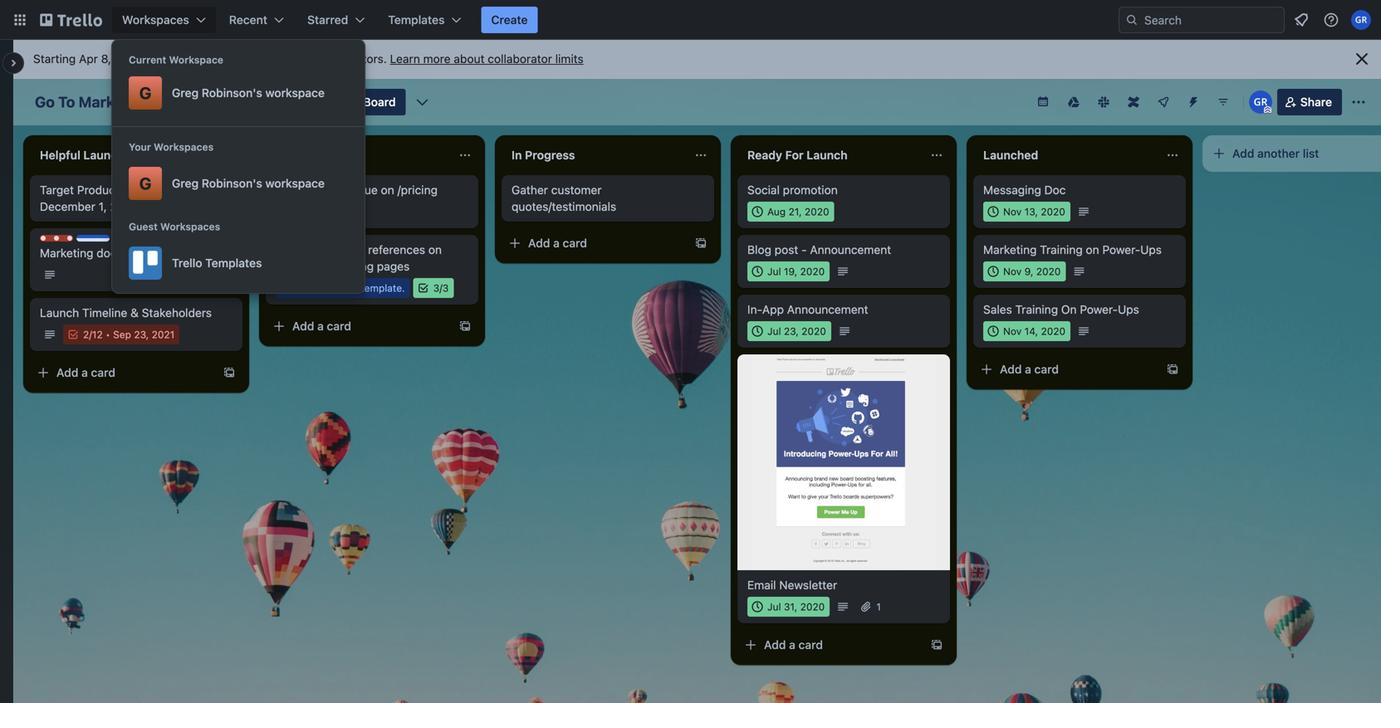 Task type: locate. For each thing, give the bounding box(es) containing it.
templates
[[388, 13, 445, 27], [205, 256, 262, 270]]

timeline
[[82, 306, 127, 320]]

1 vertical spatial greg robinson's workspace
[[172, 177, 325, 190]]

slack icon image
[[1098, 96, 1110, 108]]

8,
[[101, 52, 111, 66]]

nov inside checkbox
[[1003, 206, 1022, 218]]

1 vertical spatial templates
[[205, 256, 262, 270]]

2020 for sales
[[1041, 326, 1066, 337]]

•
[[106, 329, 110, 341]]

show menu image
[[1351, 94, 1367, 110]]

will
[[208, 52, 225, 66]]

Helpful Launch Info text field
[[30, 142, 216, 169]]

g down 'info'
[[139, 174, 151, 193]]

marketing inside marketing docs and assets link
[[40, 246, 93, 260]]

1 horizontal spatial ups
[[1141, 243, 1162, 257]]

Jul 19, 2020 checkbox
[[748, 262, 830, 282]]

1 g from the top
[[139, 83, 151, 103]]

g down current
[[139, 83, 151, 103]]

workspaces up date:
[[154, 141, 214, 153]]

workspaces inside popup button
[[122, 13, 189, 27]]

templates right trello
[[205, 256, 262, 270]]

0 horizontal spatial 3
[[433, 282, 440, 294]]

add a card
[[528, 236, 587, 250], [292, 319, 351, 333], [1000, 363, 1059, 376], [56, 366, 115, 380], [764, 638, 823, 652]]

nov left 14,
[[1003, 326, 1022, 337]]

a down quotes/testimonials at the left
[[553, 236, 560, 250]]

blog post - announcement link
[[748, 242, 940, 258]]

1 vertical spatial workspace
[[265, 177, 325, 190]]

2 nov from the top
[[1003, 266, 1022, 277]]

aug 21, 2020
[[768, 206, 829, 218]]

open information menu image
[[1323, 12, 1340, 28]]

workspace down to
[[265, 86, 325, 100]]

collaborators.
[[313, 52, 387, 66]]

announcement up jul 23, 2020
[[787, 303, 869, 316]]

23, inside "option"
[[784, 326, 799, 337]]

0 vertical spatial power-
[[1103, 243, 1141, 257]]

0 horizontal spatial on
[[381, 183, 394, 197]]

/ for 2
[[89, 329, 92, 341]]

post
[[775, 243, 799, 257]]

marketing down color: red, title: none icon
[[40, 246, 93, 260]]

update
[[276, 243, 315, 257]]

workspace
[[169, 54, 223, 66]]

color: blue, title: none image
[[76, 235, 110, 242]]

collaborator
[[488, 52, 552, 66]]

card down is
[[327, 319, 351, 333]]

3
[[433, 282, 440, 294], [443, 282, 449, 294]]

training for sales
[[1016, 303, 1058, 316]]

2 vertical spatial jul
[[768, 601, 781, 613]]

2020 inside "option"
[[802, 326, 826, 337]]

card down "jul 31, 2020"
[[799, 638, 823, 652]]

launch right for on the top of the page
[[807, 148, 848, 162]]

ups for sales training on power-ups
[[1118, 303, 1140, 316]]

Jul 23, 2020 checkbox
[[748, 321, 831, 341]]

2020 down in-app announcement
[[802, 326, 826, 337]]

workspace
[[265, 86, 325, 100], [265, 177, 325, 190]]

add a card button
[[502, 230, 684, 257], [266, 313, 449, 340], [974, 356, 1156, 383], [30, 360, 213, 386], [738, 632, 920, 659]]

add
[[1233, 147, 1255, 160], [528, 236, 550, 250], [292, 319, 314, 333], [1000, 363, 1022, 376], [56, 366, 78, 380], [764, 638, 786, 652]]

23, down in-app announcement
[[784, 326, 799, 337]]

a down this card is a template.
[[317, 319, 324, 333]]

0 vertical spatial templates
[[388, 13, 445, 27]]

add a card button down quotes/testimonials at the left
[[502, 230, 684, 257]]

2020 right 31,
[[800, 601, 825, 613]]

add a card down 14,
[[1000, 363, 1059, 376]]

1 vertical spatial power-
[[1080, 303, 1118, 316]]

9,
[[1025, 266, 1034, 277]]

None text field
[[266, 142, 452, 169]]

1 vertical spatial ups
[[1118, 303, 1140, 316]]

december
[[40, 200, 95, 213]]

2 jul from the top
[[768, 326, 781, 337]]

2020
[[805, 206, 829, 218], [1041, 206, 1066, 218], [800, 266, 825, 277], [1036, 266, 1061, 277], [802, 326, 826, 337], [1041, 326, 1066, 337], [800, 601, 825, 613]]

g
[[139, 83, 151, 103], [139, 174, 151, 193]]

a down nov 14, 2020 option
[[1025, 363, 1032, 376]]

0 vertical spatial training
[[1040, 243, 1083, 257]]

workspace up update on the top left of page
[[265, 177, 325, 190]]

Jul 31, 2020 checkbox
[[748, 597, 830, 617]]

3 / 3
[[433, 282, 449, 294]]

workspaces up current
[[122, 13, 189, 27]]

social promotion
[[748, 183, 838, 197]]

add for add a card button under quotes/testimonials at the left
[[528, 236, 550, 250]]

workspaces
[[122, 13, 189, 27], [139, 52, 205, 66], [154, 141, 214, 153], [160, 221, 220, 233]]

card down quotes/testimonials at the left
[[563, 236, 587, 250]]

3 jul from the top
[[768, 601, 781, 613]]

email
[[748, 579, 776, 592]]

workspace visible image
[[312, 96, 325, 109]]

gather customer quotes/testimonials
[[512, 183, 616, 213]]

0 horizontal spatial ups
[[1118, 303, 1140, 316]]

greg robinson (gregrobinson96) image
[[1352, 10, 1371, 30]]

quotes/testimonials
[[512, 200, 616, 213]]

apr
[[79, 52, 98, 66]]

market
[[79, 93, 129, 111]]

sales training on power-ups link
[[984, 302, 1176, 318]]

jul for newsletter
[[768, 601, 781, 613]]

robinson's left fix
[[202, 177, 262, 190]]

training up nov 9, 2020
[[1040, 243, 1083, 257]]

back to home image
[[40, 7, 102, 33]]

on for references
[[428, 243, 442, 257]]

aug
[[768, 206, 786, 218]]

0 vertical spatial greg
[[172, 86, 199, 100]]

0 horizontal spatial 23,
[[134, 329, 149, 341]]

0 vertical spatial workspace
[[265, 86, 325, 100]]

jul left 19,
[[768, 266, 781, 277]]

1 3 from the left
[[433, 282, 440, 294]]

a for create from template… image related to blog post - announcement
[[789, 638, 796, 652]]

create from template… image for blog post - announcement
[[930, 639, 944, 652]]

2 horizontal spatial on
[[1086, 243, 1100, 257]]

template
[[197, 93, 264, 111]]

on inside update assorted references on existing marketing pages
[[428, 243, 442, 257]]

1 workspace from the top
[[265, 86, 325, 100]]

2020 for email
[[800, 601, 825, 613]]

marketing docs and assets
[[40, 246, 183, 260]]

a
[[553, 236, 560, 250], [353, 282, 358, 294], [317, 319, 324, 333], [1025, 363, 1032, 376], [81, 366, 88, 380], [789, 638, 796, 652]]

your workspaces
[[129, 141, 214, 153]]

2020 right "9,"
[[1036, 266, 1061, 277]]

gather
[[512, 183, 548, 197]]

Launched text field
[[974, 142, 1160, 169]]

1,
[[99, 200, 107, 213]]

0 vertical spatial greg robinson's workspace
[[172, 86, 325, 100]]

card left is
[[318, 282, 339, 294]]

jul inside "option"
[[768, 326, 781, 337]]

training
[[1040, 243, 1083, 257], [1016, 303, 1058, 316]]

create from template… image
[[459, 320, 472, 333], [1166, 363, 1180, 376], [223, 366, 236, 380], [930, 639, 944, 652]]

nov 9, 2020
[[1003, 266, 1061, 277]]

greg robinson's workspace
[[172, 86, 325, 100], [172, 177, 325, 190]]

1 horizontal spatial on
[[428, 243, 442, 257]]

go to market strategy template
[[35, 93, 264, 111]]

0 horizontal spatial /
[[89, 329, 92, 341]]

about
[[454, 52, 485, 66]]

0 vertical spatial jul
[[768, 266, 781, 277]]

board link
[[335, 89, 406, 115]]

jul inside option
[[768, 266, 781, 277]]

jul 31, 2020
[[768, 601, 825, 613]]

2020 for in-
[[802, 326, 826, 337]]

a right is
[[353, 282, 358, 294]]

date:
[[165, 183, 193, 197]]

announcement
[[810, 243, 891, 257], [787, 303, 869, 316]]

calendar power-up image
[[1037, 95, 1050, 108]]

/ right template.
[[440, 282, 443, 294]]

add for add another list button
[[1233, 147, 1255, 160]]

card down the •
[[91, 366, 115, 380]]

add for add a card button underneath this card is a template.
[[292, 319, 314, 333]]

1 vertical spatial jul
[[768, 326, 781, 337]]

marketing down assorted
[[320, 260, 374, 273]]

1 vertical spatial greg
[[172, 177, 199, 190]]

greg down current workspace
[[172, 86, 199, 100]]

recent
[[229, 13, 267, 27]]

existing
[[276, 260, 317, 273]]

greg robinson's workspace down be
[[172, 86, 325, 100]]

on right 'issue'
[[381, 183, 394, 197]]

2020 for social
[[805, 206, 829, 218]]

your
[[129, 141, 151, 153]]

marketing training on power-ups
[[984, 243, 1162, 257]]

in-app announcement link
[[748, 302, 940, 318]]

&
[[130, 306, 139, 320]]

2020 right '13,'
[[1041, 206, 1066, 218]]

2019
[[110, 200, 137, 213]]

add a card for in-app announcement
[[764, 638, 823, 652]]

strategy
[[132, 93, 194, 111]]

greg
[[172, 86, 199, 100], [172, 177, 199, 190]]

starred
[[307, 13, 348, 27]]

1 nov from the top
[[1003, 206, 1022, 218]]

launch up 2019 in the top left of the page
[[123, 183, 162, 197]]

add another list button
[[1203, 135, 1381, 172]]

add a card button down nov 14, 2020
[[974, 356, 1156, 383]]

1 horizontal spatial templates
[[388, 13, 445, 27]]

jul 19, 2020
[[768, 266, 825, 277]]

1 vertical spatial announcement
[[787, 303, 869, 316]]

power- for on
[[1103, 243, 1141, 257]]

2020 for messaging
[[1041, 206, 1066, 218]]

greg robinson's workspace up trello templates link
[[172, 177, 325, 190]]

0 vertical spatial /
[[440, 282, 443, 294]]

nov left "9,"
[[1003, 266, 1022, 277]]

be
[[228, 52, 242, 66]]

add a card button for launch timeline & stakeholders
[[30, 360, 213, 386]]

power- down messaging doc link
[[1103, 243, 1141, 257]]

0 vertical spatial announcement
[[810, 243, 891, 257]]

1 robinson's from the top
[[202, 86, 262, 100]]

training up nov 14, 2020
[[1016, 303, 1058, 316]]

marketing inside marketing training on power-ups link
[[984, 243, 1037, 257]]

1 vertical spatial nov
[[1003, 266, 1022, 277]]

2
[[83, 329, 89, 341]]

2 greg robinson's workspace from the top
[[172, 177, 325, 190]]

Nov 9, 2020 checkbox
[[984, 262, 1066, 282]]

greg down your workspaces
[[172, 177, 199, 190]]

1 horizontal spatial 23,
[[784, 326, 799, 337]]

add a card button down "jul 31, 2020"
[[738, 632, 920, 659]]

0 vertical spatial nov
[[1003, 206, 1022, 218]]

sales training on power-ups
[[984, 303, 1140, 316]]

templates up learn
[[388, 13, 445, 27]]

23, right sep
[[134, 329, 149, 341]]

nov
[[1003, 206, 1022, 218], [1003, 266, 1022, 277], [1003, 326, 1022, 337]]

Ready For Launch text field
[[738, 142, 924, 169]]

launch timeline & stakeholders link
[[40, 305, 233, 321]]

add a card button for sales training on power-ups
[[974, 356, 1156, 383]]

1 vertical spatial training
[[1016, 303, 1058, 316]]

launch left 'info'
[[83, 148, 124, 162]]

product
[[77, 183, 120, 197]]

jul down the app
[[768, 326, 781, 337]]

2020 right 19,
[[800, 266, 825, 277]]

workspaces down workspaces popup button
[[139, 52, 205, 66]]

ready
[[748, 148, 782, 162]]

logo for trello templates workspace image
[[129, 247, 162, 280]]

1 horizontal spatial 3
[[443, 282, 449, 294]]

add a card down "jul 31, 2020"
[[764, 638, 823, 652]]

jul left 31,
[[768, 601, 781, 613]]

nov inside option
[[1003, 326, 1022, 337]]

nov 13, 2020
[[1003, 206, 1066, 218]]

add for add a card button related to launch timeline & stakeholders
[[56, 366, 78, 380]]

jul inside 'option'
[[768, 601, 781, 613]]

share
[[1301, 95, 1332, 109]]

0 horizontal spatial templates
[[205, 256, 262, 270]]

2 vertical spatial nov
[[1003, 326, 1022, 337]]

on down messaging doc link
[[1086, 243, 1100, 257]]

power- right on
[[1080, 303, 1118, 316]]

to
[[284, 52, 295, 66]]

jul 23, 2020
[[768, 326, 826, 337]]

2020 for marketing
[[1036, 266, 1061, 277]]

marketing up nov 9, 2020 'option'
[[984, 243, 1037, 257]]

In Progress text field
[[502, 142, 688, 169]]

star or unstar board image
[[282, 96, 295, 109]]

1 horizontal spatial marketing
[[320, 260, 374, 273]]

Nov 14, 2020 checkbox
[[984, 321, 1071, 341]]

1 vertical spatial robinson's
[[202, 177, 262, 190]]

1 vertical spatial /
[[89, 329, 92, 341]]

nov for messaging
[[1003, 206, 1022, 218]]

2020 right 14,
[[1041, 326, 1066, 337]]

add a card button down sep
[[30, 360, 213, 386]]

/ left the •
[[89, 329, 92, 341]]

share button
[[1277, 89, 1342, 115]]

1 horizontal spatial /
[[440, 282, 443, 294]]

a down 31,
[[789, 638, 796, 652]]

power ups image
[[1157, 96, 1170, 109]]

1 vertical spatial g
[[139, 174, 151, 193]]

2 / 12 • sep 23, 2021
[[83, 329, 175, 341]]

add a card down 2
[[56, 366, 115, 380]]

messaging
[[984, 183, 1042, 197]]

promotion
[[783, 183, 838, 197]]

fix alignment issue on /pricing
[[276, 183, 438, 197]]

on right references
[[428, 243, 442, 257]]

0 vertical spatial robinson's
[[202, 86, 262, 100]]

3 nov from the top
[[1003, 326, 1022, 337]]

2 horizontal spatial marketing
[[984, 243, 1037, 257]]

robinson's down be
[[202, 86, 262, 100]]

0 vertical spatial g
[[139, 83, 151, 103]]

card down nov 14, 2020
[[1035, 363, 1059, 376]]

0 horizontal spatial marketing
[[40, 246, 93, 260]]

trello
[[172, 256, 202, 270]]

Board name text field
[[27, 89, 272, 115]]

nov inside 'option'
[[1003, 266, 1022, 277]]

announcement right -
[[810, 243, 891, 257]]

nov left '13,'
[[1003, 206, 1022, 218]]

0 vertical spatial ups
[[1141, 243, 1162, 257]]

2020 right 21, on the right of the page
[[805, 206, 829, 218]]

limited
[[245, 52, 281, 66]]

jul
[[768, 266, 781, 277], [768, 326, 781, 337], [768, 601, 781, 613]]

1 jul from the top
[[768, 266, 781, 277]]

a for create from template… image associated with update assorted references on existing marketing pages
[[317, 319, 324, 333]]



Task type: vqa. For each thing, say whether or not it's contained in the screenshot.
top sm image
no



Task type: describe. For each thing, give the bounding box(es) containing it.
launch timeline & stakeholders
[[40, 306, 212, 320]]

a down 2
[[81, 366, 88, 380]]

messaging doc
[[984, 183, 1066, 197]]

nov 14, 2020
[[1003, 326, 1066, 337]]

launched
[[984, 148, 1039, 162]]

workspaces up assets
[[160, 221, 220, 233]]

update assorted references on existing marketing pages link
[[276, 242, 469, 275]]

search image
[[1126, 13, 1139, 27]]

stakeholders
[[142, 306, 212, 320]]

nov for sales
[[1003, 326, 1022, 337]]

sales
[[984, 303, 1012, 316]]

create from template… image
[[694, 237, 708, 250]]

target
[[40, 183, 74, 197]]

create
[[491, 13, 528, 27]]

on
[[1061, 303, 1077, 316]]

create from template… image for update assorted references on existing marketing pages
[[459, 320, 472, 333]]

1
[[877, 601, 881, 613]]

greg robinson (gregrobinson96) image
[[1249, 91, 1272, 114]]

add another list
[[1233, 147, 1319, 160]]

jul for post
[[768, 266, 781, 277]]

trello templates link
[[122, 240, 355, 287]]

guest workspaces
[[129, 221, 220, 233]]

1 greg from the top
[[172, 86, 199, 100]]

is
[[342, 282, 350, 294]]

add a card button for in-app announcement
[[738, 632, 920, 659]]

this card is a template.
[[296, 282, 405, 294]]

trello templates
[[172, 256, 262, 270]]

marketing for marketing docs and assets
[[40, 246, 93, 260]]

2021
[[152, 329, 175, 341]]

2 greg from the top
[[172, 177, 199, 190]]

Aug 21, 2020 checkbox
[[748, 202, 834, 222]]

assets
[[149, 246, 183, 260]]

-
[[802, 243, 807, 257]]

/ for 3
[[440, 282, 443, 294]]

google drive icon image
[[1068, 96, 1080, 108]]

templates inside dropdown button
[[388, 13, 445, 27]]

in
[[512, 148, 522, 162]]

add a card down this at the top left of the page
[[292, 319, 351, 333]]

customer
[[551, 183, 602, 197]]

current workspace
[[129, 54, 223, 66]]

progress
[[525, 148, 575, 162]]

launch inside target product launch date: december 1, 2019
[[123, 183, 162, 197]]

add for add a card button corresponding to in-app announcement
[[764, 638, 786, 652]]

10
[[298, 52, 310, 66]]

docs
[[97, 246, 123, 260]]

blog post - announcement
[[748, 243, 891, 257]]

2 g from the top
[[139, 174, 151, 193]]

12
[[92, 329, 103, 341]]

21,
[[789, 206, 802, 218]]

/pricing
[[398, 183, 438, 197]]

gather customer quotes/testimonials link
[[512, 182, 704, 215]]

starred button
[[297, 7, 375, 33]]

ready for launch
[[748, 148, 848, 162]]

this member is an admin of this board. image
[[1264, 106, 1272, 114]]

target product launch date: december 1, 2019
[[40, 183, 193, 213]]

automation image
[[1180, 89, 1203, 112]]

starting apr 8, free workspaces will be limited to 10 collaborators. learn more about collaborator limits
[[33, 52, 584, 66]]

helpful
[[40, 148, 80, 162]]

nov for marketing
[[1003, 266, 1022, 277]]

0 notifications image
[[1292, 10, 1312, 30]]

jul for app
[[768, 326, 781, 337]]

training for marketing
[[1040, 243, 1083, 257]]

learn
[[390, 52, 420, 66]]

sep
[[113, 329, 131, 341]]

pages
[[377, 260, 410, 273]]

add a card for launch timeline & stakeholders
[[56, 366, 115, 380]]

add a card down quotes/testimonials at the left
[[528, 236, 587, 250]]

a for marketing training on power-ups create from template… image
[[1025, 363, 1032, 376]]

more
[[423, 52, 451, 66]]

email newsletter link
[[748, 577, 940, 594]]

fix alignment issue on /pricing link
[[276, 182, 469, 199]]

19,
[[784, 266, 798, 277]]

info
[[127, 148, 149, 162]]

add a card button down this card is a template.
[[266, 313, 449, 340]]

2020 for blog
[[800, 266, 825, 277]]

ups for marketing training on power-ups
[[1141, 243, 1162, 257]]

starting
[[33, 52, 76, 66]]

Search field
[[1139, 7, 1284, 32]]

messaging doc link
[[984, 182, 1176, 199]]

references
[[368, 243, 425, 257]]

2 robinson's from the top
[[202, 177, 262, 190]]

31,
[[784, 601, 798, 613]]

1 greg robinson's workspace from the top
[[172, 86, 325, 100]]

marketing for marketing training on power-ups
[[984, 243, 1037, 257]]

color: red, title: none image
[[40, 235, 73, 242]]

helpful launch info
[[40, 148, 149, 162]]

customize views image
[[414, 94, 431, 110]]

2 3 from the left
[[443, 282, 449, 294]]

create button
[[481, 7, 538, 33]]

and
[[126, 246, 146, 260]]

add for add a card button for sales training on power-ups
[[1000, 363, 1022, 376]]

go
[[35, 93, 55, 111]]

social promotion link
[[748, 182, 940, 199]]

create from template… image for marketing training on power-ups
[[1166, 363, 1180, 376]]

in progress
[[512, 148, 575, 162]]

newsletter
[[779, 579, 837, 592]]

confluence icon image
[[1128, 96, 1140, 108]]

a for create from template… icon
[[553, 236, 560, 250]]

limits
[[555, 52, 584, 66]]

learn more about collaborator limits link
[[390, 52, 584, 66]]

primary element
[[0, 0, 1381, 40]]

launch left timeline
[[40, 306, 79, 320]]

marketing inside update assorted references on existing marketing pages
[[320, 260, 374, 273]]

2 workspace from the top
[[265, 177, 325, 190]]

Nov 13, 2020 checkbox
[[984, 202, 1071, 222]]

add a card for sales training on power-ups
[[1000, 363, 1059, 376]]

to
[[58, 93, 75, 111]]

assorted
[[318, 243, 365, 257]]

blog
[[748, 243, 772, 257]]

update assorted references on existing marketing pages
[[276, 243, 442, 273]]

target product launch date: december 1, 2019 link
[[40, 182, 233, 215]]

board
[[363, 95, 396, 109]]

on for issue
[[381, 183, 394, 197]]

issue
[[350, 183, 378, 197]]

power- for on
[[1080, 303, 1118, 316]]



